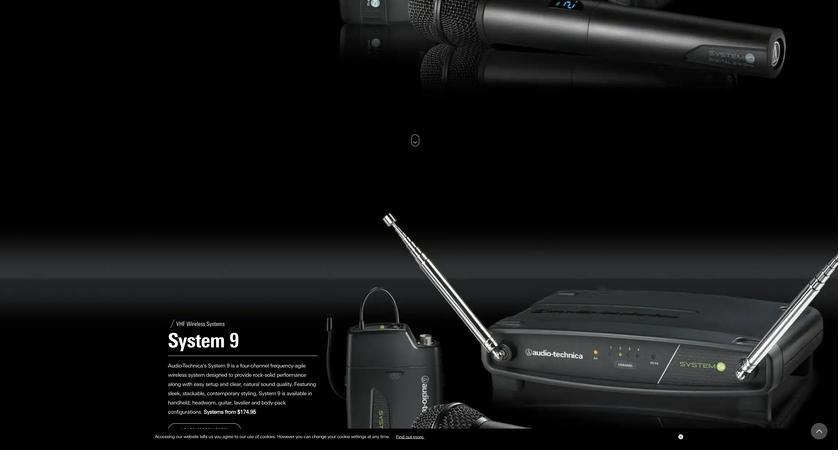 Task type: describe. For each thing, give the bounding box(es) containing it.
sleek,
[[168, 391, 181, 397]]

body-
[[262, 400, 275, 407]]

accessing
[[155, 435, 175, 440]]

contemporary
[[207, 391, 240, 397]]

wireless
[[168, 373, 187, 379]]

setup
[[206, 382, 219, 388]]

1 horizontal spatial system
[[259, 391, 276, 397]]

website
[[184, 435, 199, 440]]

0 horizontal spatial is
[[231, 363, 235, 370]]

use
[[247, 435, 254, 440]]

sound
[[261, 382, 275, 388]]

four-
[[240, 363, 251, 370]]

provide
[[235, 373, 252, 379]]

arrow up image
[[817, 429, 823, 435]]

learn
[[182, 428, 196, 434]]

quality.
[[277, 382, 293, 388]]

accessing our website tells us you agree to our use of cookies. however you can change your cookie settings at any time.
[[155, 435, 391, 440]]

find out more. link
[[391, 432, 430, 442]]

designed
[[206, 373, 227, 379]]

1 horizontal spatial 9
[[278, 391, 280, 397]]

solid
[[265, 373, 275, 379]]

0 vertical spatial system
[[208, 363, 225, 370]]

system
[[188, 373, 205, 379]]

time.
[[380, 435, 390, 440]]

frequency-
[[270, 363, 295, 370]]

change
[[312, 435, 327, 440]]

out
[[406, 435, 412, 440]]

systems
[[204, 410, 224, 416]]

find out more.
[[396, 435, 425, 440]]

1 vertical spatial to
[[235, 435, 238, 440]]

0 vertical spatial and
[[220, 382, 229, 388]]

cross image
[[679, 436, 682, 439]]

of
[[255, 435, 259, 440]]

$174.95
[[237, 410, 256, 416]]

cookies.
[[260, 435, 276, 440]]

more.
[[413, 435, 425, 440]]

with
[[182, 382, 192, 388]]

at
[[368, 435, 371, 440]]

however
[[277, 435, 295, 440]]

guitar,
[[218, 400, 233, 407]]

us
[[209, 435, 213, 440]]



Task type: locate. For each thing, give the bounding box(es) containing it.
configurations.
[[168, 410, 203, 416]]

0 horizontal spatial 9
[[227, 363, 230, 370]]

learn more / shop
[[182, 428, 227, 434]]

lavalier
[[234, 400, 250, 407]]

can
[[304, 435, 311, 440]]

0 horizontal spatial our
[[176, 435, 182, 440]]

and down "styling,"
[[252, 400, 260, 407]]

from
[[225, 410, 236, 416]]

performance
[[277, 373, 306, 379]]

1 our from the left
[[176, 435, 182, 440]]

is down quality.
[[282, 391, 285, 397]]

in
[[308, 391, 312, 397]]

system up designed
[[208, 363, 225, 370]]

2 you from the left
[[296, 435, 303, 440]]

0 vertical spatial is
[[231, 363, 235, 370]]

clear,
[[230, 382, 242, 388]]

0 horizontal spatial you
[[214, 435, 221, 440]]

0 horizontal spatial and
[[220, 382, 229, 388]]

technica's
[[183, 363, 207, 370]]

0 vertical spatial to
[[229, 373, 233, 379]]

channel
[[251, 363, 269, 370]]

you right us
[[214, 435, 221, 440]]

system
[[208, 363, 225, 370], [259, 391, 276, 397]]

1 vertical spatial is
[[282, 391, 285, 397]]

along
[[168, 382, 181, 388]]

0 horizontal spatial system
[[208, 363, 225, 370]]

systems from $174.95
[[204, 410, 256, 416]]

stackable,
[[183, 391, 206, 397]]

1 horizontal spatial our
[[240, 435, 246, 440]]

to inside audio-technica's system 9 is a four-channel frequency-agile wireless system designed to provide rock-solid performance along with easy setup and clear, natural sound quality. featuring sleek, stackable, contemporary styling, system 9 is available in handheld, headworn, guitar, lavalier and body-pack configurations.
[[229, 373, 233, 379]]

agree
[[223, 435, 233, 440]]

our down learn
[[176, 435, 182, 440]]

is left a
[[231, 363, 235, 370]]

our
[[176, 435, 182, 440], [240, 435, 246, 440]]

pack
[[275, 400, 286, 407]]

1 horizontal spatial and
[[252, 400, 260, 407]]

/
[[212, 428, 214, 434]]

headworn,
[[192, 400, 217, 407]]

learn more / shop button
[[168, 424, 241, 438]]

featuring
[[294, 382, 316, 388]]

9 up pack
[[278, 391, 280, 397]]

agile
[[295, 363, 306, 370]]

and
[[220, 382, 229, 388], [252, 400, 260, 407]]

a
[[236, 363, 239, 370]]

to up clear,
[[229, 373, 233, 379]]

0 horizontal spatial to
[[229, 373, 233, 379]]

shop
[[215, 428, 227, 434]]

1 you from the left
[[214, 435, 221, 440]]

1 vertical spatial system
[[259, 391, 276, 397]]

tells
[[200, 435, 207, 440]]

you
[[214, 435, 221, 440], [296, 435, 303, 440]]

is
[[231, 363, 235, 370], [282, 391, 285, 397]]

9 left a
[[227, 363, 230, 370]]

learn more / shop link
[[168, 424, 241, 438]]

1 horizontal spatial you
[[296, 435, 303, 440]]

you left the can
[[296, 435, 303, 440]]

2 our from the left
[[240, 435, 246, 440]]

more
[[198, 428, 211, 434]]

1 vertical spatial 9
[[278, 391, 280, 397]]

audio-technica's system 9 is a four-channel frequency-agile wireless system designed to provide rock-solid performance along with easy setup and clear, natural sound quality. featuring sleek, stackable, contemporary styling, system 9 is available in handheld, headworn, guitar, lavalier and body-pack configurations.
[[168, 363, 316, 416]]

audio-
[[168, 363, 183, 370]]

cookie
[[337, 435, 350, 440]]

rock-
[[253, 373, 265, 379]]

handheld,
[[168, 400, 191, 407]]

our left use
[[240, 435, 246, 440]]

your
[[328, 435, 336, 440]]

1 vertical spatial and
[[252, 400, 260, 407]]

natural
[[244, 382, 259, 388]]

any
[[372, 435, 379, 440]]

available
[[287, 391, 307, 397]]

settings
[[351, 435, 366, 440]]

1 horizontal spatial to
[[235, 435, 238, 440]]

0 vertical spatial 9
[[227, 363, 230, 370]]

styling,
[[241, 391, 257, 397]]

find
[[396, 435, 405, 440]]

and up contemporary
[[220, 382, 229, 388]]

to right agree
[[235, 435, 238, 440]]

1 horizontal spatial is
[[282, 391, 285, 397]]

system down sound in the left of the page
[[259, 391, 276, 397]]

to
[[229, 373, 233, 379], [235, 435, 238, 440]]

easy
[[194, 382, 204, 388]]

9
[[227, 363, 230, 370], [278, 391, 280, 397]]



Task type: vqa. For each thing, say whether or not it's contained in the screenshot.
More
yes



